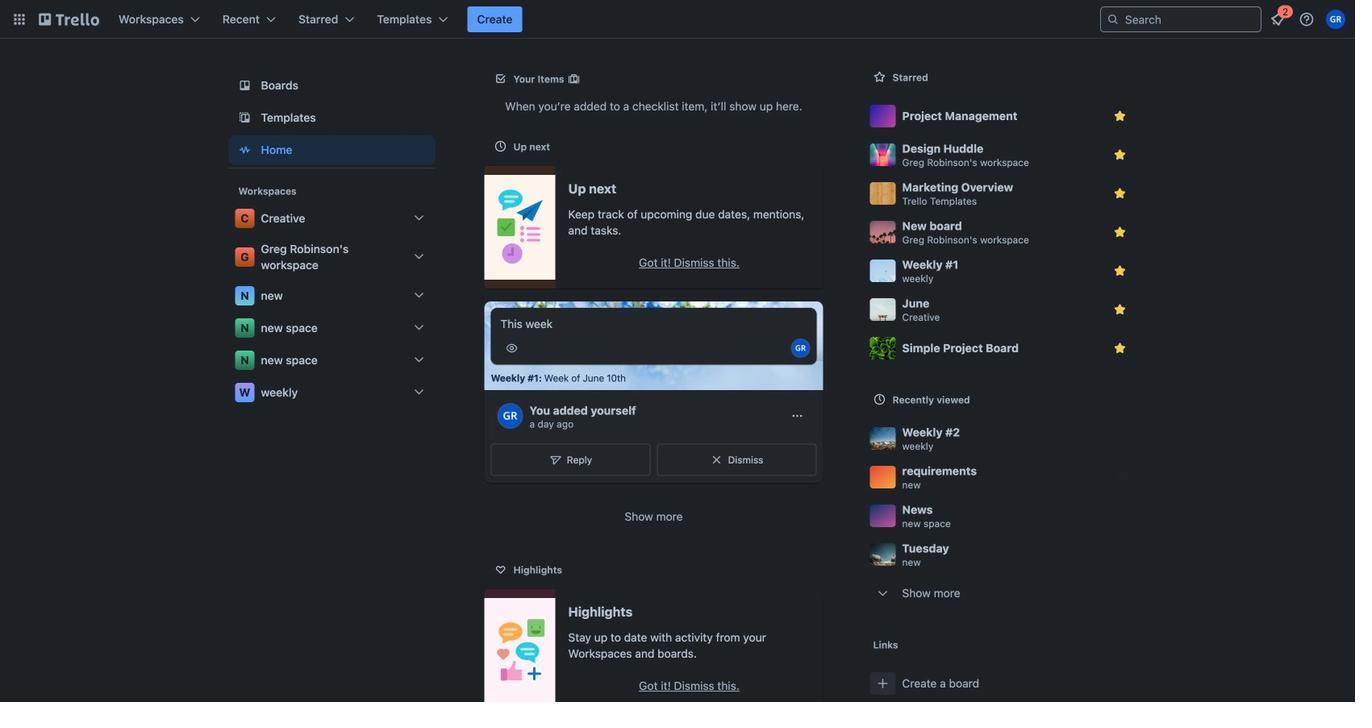 Task type: locate. For each thing, give the bounding box(es) containing it.
click to star simple project board. it will show up at the top of your boards list. image
[[1112, 340, 1128, 357]]

home image
[[235, 140, 255, 160]]

click to star weekly #1. it will show up at the top of your boards list. image
[[1112, 263, 1128, 279]]

2 notifications image
[[1268, 10, 1287, 29]]

click to star new board. it will show up at the top of your boards list. image
[[1112, 224, 1128, 240]]

greg robinson (gregrobinson96) image
[[1326, 10, 1346, 29]]

click to star project management. it will show up at the top of your boards list. image
[[1112, 108, 1128, 124]]

template board image
[[235, 108, 255, 127]]

primary element
[[0, 0, 1355, 39]]



Task type: vqa. For each thing, say whether or not it's contained in the screenshot.
the template board icon
yes



Task type: describe. For each thing, give the bounding box(es) containing it.
search image
[[1107, 13, 1120, 26]]

click to star june. it will show up at the top of your boards list. image
[[1112, 302, 1128, 318]]

click to star requirements. it will show up at the top of your boards list. image
[[1112, 469, 1128, 486]]

open information menu image
[[1299, 11, 1315, 27]]

back to home image
[[39, 6, 99, 32]]

click to star design huddle. it will show up at the top of your boards list. image
[[1112, 147, 1128, 163]]

click to star marketing overview. it will show up at the top of your boards list. image
[[1112, 186, 1128, 202]]

board image
[[235, 76, 255, 95]]

Search field
[[1120, 8, 1261, 31]]



